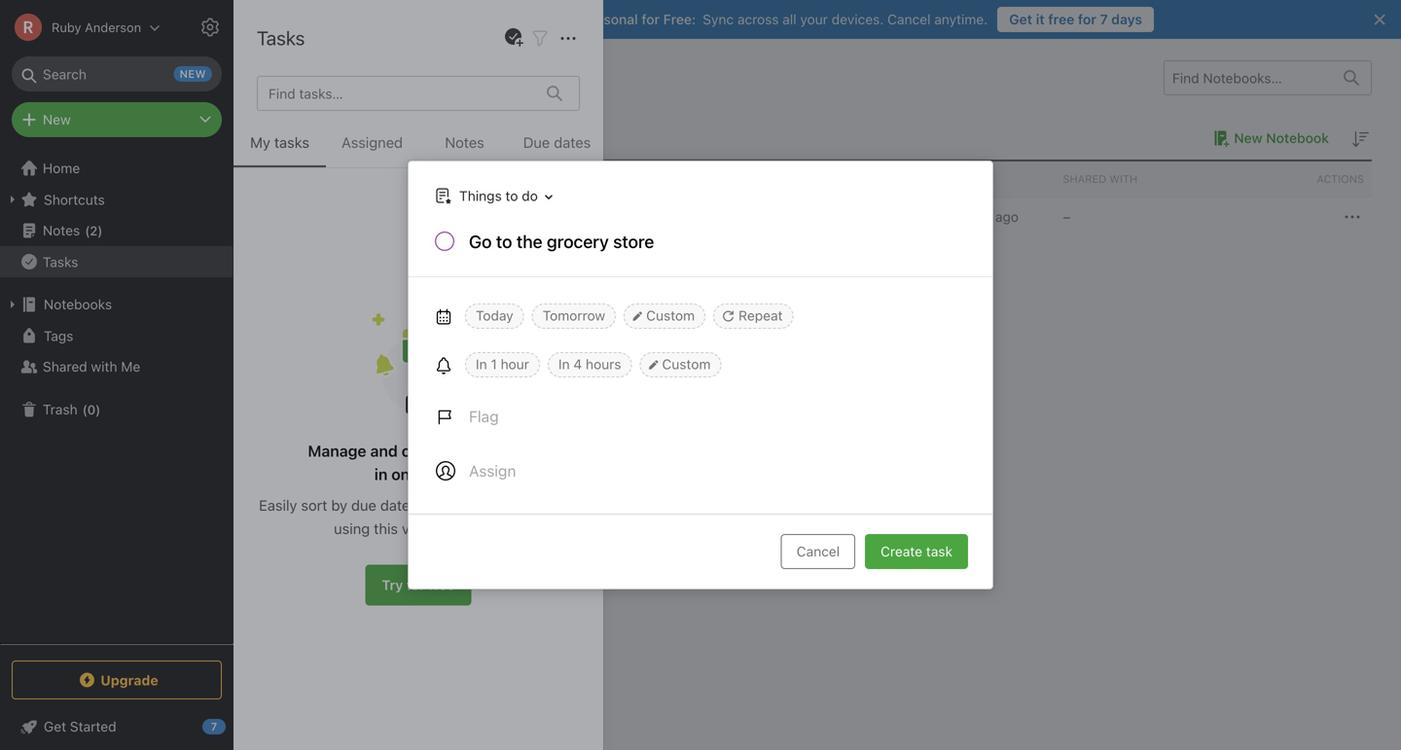 Task type: locate. For each thing, give the bounding box(es) containing it.
1 vertical spatial notebook
[[353, 209, 415, 225]]

repeat
[[739, 307, 783, 324]]

1 things to do button from the left
[[425, 182, 559, 210]]

date,
[[380, 497, 414, 514]]

1 in from the left
[[476, 356, 487, 372]]

1 horizontal spatial for
[[642, 11, 660, 27]]

shared with me
[[43, 359, 140, 375]]

a few minutes ago
[[904, 209, 1019, 225]]

0 horizontal spatial tasks
[[43, 254, 78, 270]]

1 left hour
[[491, 356, 497, 372]]

0 horizontal spatial in
[[476, 356, 487, 372]]

cancel left create
[[797, 543, 840, 559]]

place
[[423, 465, 462, 484]]

new inside 'popup button'
[[43, 111, 71, 127]]

notebook
[[1266, 130, 1329, 146], [353, 209, 415, 225]]

1 horizontal spatial tasks
[[469, 442, 508, 460]]

in left hour
[[476, 356, 487, 372]]

( inside trash ( 0 )
[[82, 402, 87, 417]]

0 vertical spatial notebooks
[[263, 66, 356, 89]]

1 vertical spatial free
[[429, 577, 455, 593]]

1 vertical spatial new
[[1234, 130, 1263, 146]]

cancel right devices.
[[887, 11, 931, 27]]

tasks up assign
[[469, 442, 508, 460]]

manage
[[308, 442, 366, 460]]

tasks right settings "image"
[[257, 26, 305, 49]]

0 horizontal spatial new
[[43, 111, 71, 127]]

1 vertical spatial and
[[436, 520, 461, 537]]

my
[[250, 134, 270, 151]]

for down view
[[407, 577, 425, 593]]

0 vertical spatial custom
[[646, 307, 695, 324]]

notebooks link
[[0, 289, 233, 320]]

for for free:
[[642, 11, 660, 27]]

trash ( 0 )
[[43, 401, 101, 417]]

shortcuts button
[[0, 184, 233, 215]]

custom button left the repeat button
[[624, 304, 706, 329]]

today button
[[465, 304, 524, 329]]

in inside button
[[476, 356, 487, 372]]

0 horizontal spatial notes
[[43, 222, 80, 238]]

( inside notes ( 2 )
[[85, 223, 90, 238]]

notebooks
[[263, 66, 356, 89], [44, 296, 112, 312]]

0 horizontal spatial try
[[382, 577, 403, 593]]

) inside notes ( 2 )
[[98, 223, 103, 238]]

1 vertical spatial all
[[512, 442, 529, 460]]

actions
[[1317, 173, 1364, 185]]

2 in from the left
[[558, 356, 570, 372]]

new notebook button
[[1207, 126, 1329, 150]]

1 horizontal spatial all
[[783, 11, 796, 27]]

1 horizontal spatial new
[[1234, 130, 1263, 146]]

( right the trash
[[82, 402, 87, 417]]

in
[[476, 356, 487, 372], [558, 356, 570, 372]]

0 horizontal spatial and
[[370, 442, 398, 460]]

notebooks up notebook
[[263, 66, 356, 89]]

0 horizontal spatial all
[[512, 442, 529, 460]]

free right it
[[1048, 11, 1074, 27]]

custom right hours
[[662, 356, 711, 372]]

notebook
[[273, 129, 338, 146]]

( down the shortcuts
[[85, 223, 90, 238]]

0 vertical spatial new
[[43, 111, 71, 127]]

all up assign
[[512, 442, 529, 460]]

in left 4
[[558, 356, 570, 372]]

custom button
[[624, 304, 706, 329], [640, 352, 721, 378]]

notebook right first
[[353, 209, 415, 225]]

notebook inside row
[[353, 209, 415, 225]]

) for trash
[[96, 402, 101, 417]]

0 horizontal spatial tasks
[[274, 134, 309, 151]]

in inside button
[[558, 356, 570, 372]]

custom for tomorrow
[[646, 307, 695, 324]]

notes inside button
[[445, 134, 484, 151]]

and up in
[[370, 442, 398, 460]]

new for new notebook
[[1234, 130, 1263, 146]]

free down view
[[429, 577, 455, 593]]

notebook inside button
[[1266, 130, 1329, 146]]

new button
[[12, 102, 222, 137]]

1 left notebook
[[263, 129, 269, 146]]

tags
[[44, 328, 73, 344]]

for left 7 on the right
[[1078, 11, 1096, 27]]

1 inside button
[[491, 356, 497, 372]]

create task button
[[865, 534, 968, 569]]

0 horizontal spatial notebook
[[353, 209, 415, 225]]

tasks
[[274, 134, 309, 151], [469, 442, 508, 460]]

) for notes
[[98, 223, 103, 238]]

try down this
[[382, 577, 403, 593]]

0 horizontal spatial cancel
[[797, 543, 840, 559]]

1 notebook
[[263, 129, 338, 146]]

0 vertical spatial try
[[497, 11, 518, 27]]

0 horizontal spatial notebooks
[[44, 296, 112, 312]]

0 vertical spatial and
[[370, 442, 398, 460]]

0 vertical spatial custom button
[[624, 304, 706, 329]]

hours
[[586, 356, 621, 372]]

1 vertical spatial notes
[[43, 222, 80, 238]]

2 horizontal spatial for
[[1078, 11, 1096, 27]]

assigned
[[341, 134, 403, 151]]

it
[[1036, 11, 1045, 27]]

cancel inside "button"
[[797, 543, 840, 559]]

and inside 'manage and organize tasks all in one place'
[[370, 442, 398, 460]]

tasks inside button
[[43, 254, 78, 270]]

1 horizontal spatial and
[[436, 520, 461, 537]]

7
[[1100, 11, 1108, 27]]

0 vertical spatial notes
[[445, 134, 484, 151]]

0 vertical spatial 1
[[263, 129, 269, 146]]

all left your
[[783, 11, 796, 27]]

1 horizontal spatial notebooks
[[263, 66, 356, 89]]

0 horizontal spatial 1
[[263, 129, 269, 146]]

tasks down notes ( 2 )
[[43, 254, 78, 270]]

in 4 hours button
[[548, 352, 632, 378]]

) inside first notebook row
[[433, 209, 438, 225]]

more.
[[465, 520, 503, 537]]

notes up things
[[445, 134, 484, 151]]

and down note,
[[436, 520, 461, 537]]

tasks button
[[0, 246, 233, 277]]

sort
[[301, 497, 327, 514]]

notebooks element
[[234, 39, 1401, 750]]

try
[[497, 11, 518, 27], [382, 577, 403, 593]]

do
[[522, 188, 538, 204]]

0 vertical spatial (
[[85, 223, 90, 238]]

1 horizontal spatial 1
[[491, 356, 497, 372]]

free:
[[663, 11, 696, 27]]

1 vertical spatial 1
[[491, 356, 497, 372]]

today
[[476, 307, 513, 324]]

shared with
[[1063, 173, 1138, 185]]

1 vertical spatial notebooks
[[44, 296, 112, 312]]

None search field
[[25, 56, 208, 91]]

1 vertical spatial tasks
[[469, 442, 508, 460]]

try inside button
[[382, 577, 403, 593]]

in 1 hour
[[476, 356, 529, 372]]

) right first notebook
[[433, 209, 438, 225]]

notebook up actions button
[[1266, 130, 1329, 146]]

home
[[43, 160, 80, 176]]

new inside button
[[1234, 130, 1263, 146]]

cancel
[[887, 11, 931, 27], [797, 543, 840, 559]]

)
[[433, 209, 438, 225], [98, 223, 103, 238], [96, 402, 101, 417]]

1 horizontal spatial tasks
[[257, 26, 305, 49]]

devices.
[[832, 11, 884, 27]]

tree
[[0, 153, 234, 643]]

1 vertical spatial custom button
[[640, 352, 721, 378]]

in
[[374, 465, 388, 484]]

task
[[926, 543, 953, 559]]

things
[[459, 188, 502, 204]]

1
[[263, 129, 269, 146], [491, 356, 497, 372]]

1 vertical spatial cancel
[[797, 543, 840, 559]]

in for in 4 hours
[[558, 356, 570, 372]]

create task
[[881, 543, 953, 559]]

) right the trash
[[96, 402, 101, 417]]

assigned button
[[326, 130, 418, 167]]

note,
[[418, 497, 452, 514]]

all
[[783, 11, 796, 27], [512, 442, 529, 460]]

free for it
[[1048, 11, 1074, 27]]

1 horizontal spatial notes
[[445, 134, 484, 151]]

view
[[402, 520, 432, 537]]

organize
[[402, 442, 465, 460]]

sync
[[703, 11, 734, 27]]

using
[[334, 520, 370, 537]]

new notebook
[[1234, 130, 1329, 146]]

tasks right my
[[274, 134, 309, 151]]

anytime.
[[934, 11, 988, 27]]

1 horizontal spatial free
[[1048, 11, 1074, 27]]

1 horizontal spatial notebook
[[1266, 130, 1329, 146]]

) inside trash ( 0 )
[[96, 402, 101, 417]]

) down shortcuts "button"
[[98, 223, 103, 238]]

1 horizontal spatial try
[[497, 11, 518, 27]]

1 vertical spatial custom
[[662, 356, 711, 372]]

new up 'home'
[[43, 111, 71, 127]]

free for for
[[429, 577, 455, 593]]

new down find notebooks… text box
[[1234, 130, 1263, 146]]

0 vertical spatial notebook
[[1266, 130, 1329, 146]]

custom button right hours
[[640, 352, 721, 378]]

get
[[1009, 11, 1032, 27]]

1 vertical spatial (
[[82, 402, 87, 417]]

notebooks up tags
[[44, 296, 112, 312]]

0 horizontal spatial free
[[429, 577, 455, 593]]

new
[[43, 111, 71, 127], [1234, 130, 1263, 146]]

0 vertical spatial free
[[1048, 11, 1074, 27]]

for left free:
[[642, 11, 660, 27]]

0 vertical spatial tasks
[[274, 134, 309, 151]]

days
[[1111, 11, 1142, 27]]

0 vertical spatial cancel
[[887, 11, 931, 27]]

try left evernote
[[497, 11, 518, 27]]

( for trash
[[82, 402, 87, 417]]

1 horizontal spatial in
[[558, 356, 570, 372]]

shared
[[43, 359, 87, 375]]

get it free for 7 days button
[[997, 7, 1154, 32]]

1 vertical spatial try
[[382, 577, 403, 593]]

notes left 2
[[43, 222, 80, 238]]

1 vertical spatial tasks
[[43, 254, 78, 270]]

tomorrow button
[[532, 304, 616, 329]]

custom left the repeat button
[[646, 307, 695, 324]]



Task type: describe. For each thing, give the bounding box(es) containing it.
flag button
[[424, 393, 510, 440]]

0 vertical spatial all
[[783, 11, 796, 27]]

try for free button
[[365, 565, 471, 606]]

minutes
[[942, 209, 992, 225]]

due dates button
[[511, 130, 603, 167]]

first notebook row
[[263, 198, 1372, 236]]

due
[[351, 497, 376, 514]]

me
[[121, 359, 140, 375]]

notes for notes ( 2 )
[[43, 222, 80, 238]]

Go to note or move task field
[[425, 182, 559, 210]]

trash
[[43, 401, 78, 417]]

my tasks
[[250, 134, 309, 151]]

easily sort by due date, note, or assigned status using this view and more.
[[259, 497, 578, 537]]

and inside easily sort by due date, note, or assigned status using this view and more.
[[436, 520, 461, 537]]

try for try evernote personal for free: sync across all your devices. cancel anytime.
[[497, 11, 518, 27]]

tags button
[[0, 320, 233, 351]]

assign button
[[424, 448, 528, 494]]

get it free for 7 days
[[1009, 11, 1142, 27]]

shared
[[1063, 173, 1106, 185]]

settings image
[[198, 16, 222, 39]]

1 inside notebooks element
[[263, 129, 269, 146]]

create
[[881, 543, 922, 559]]

expand notebooks image
[[5, 297, 20, 312]]

tomorrow
[[543, 307, 605, 324]]

by
[[331, 497, 347, 514]]

things to do
[[459, 188, 538, 204]]

repeat button
[[713, 304, 793, 329]]

try for free
[[382, 577, 455, 593]]

tasks inside 'manage and organize tasks all in one place'
[[469, 442, 508, 460]]

custom button for in 4 hours
[[640, 352, 721, 378]]

with
[[91, 359, 117, 375]]

1 horizontal spatial cancel
[[887, 11, 931, 27]]

2
[[90, 223, 98, 238]]

manage and organize tasks all in one place
[[308, 442, 529, 484]]

0 horizontal spatial for
[[407, 577, 425, 593]]

shared with me link
[[0, 351, 233, 382]]

Find Notebooks… text field
[[1165, 62, 1332, 94]]

or
[[456, 497, 469, 514]]

in for in 1 hour
[[476, 356, 487, 372]]

home link
[[0, 153, 234, 184]]

first
[[322, 209, 350, 225]]

0 vertical spatial tasks
[[257, 26, 305, 49]]

Find tasks… text field
[[261, 78, 535, 109]]

cancel button
[[781, 534, 855, 569]]

tasks inside button
[[274, 134, 309, 151]]

my tasks button
[[234, 130, 326, 167]]

Search text field
[[25, 56, 208, 91]]

first notebook
[[322, 209, 415, 225]]

in 1 hour button
[[465, 352, 540, 378]]

evernote
[[521, 11, 579, 27]]

custom button for tomorrow
[[624, 304, 706, 329]]

this
[[374, 520, 398, 537]]

upgrade button
[[12, 661, 222, 700]]

your
[[800, 11, 828, 27]]

shared with button
[[1055, 162, 1213, 197]]

actions button
[[1213, 162, 1372, 197]]

new for new
[[43, 111, 71, 127]]

notebook for first notebook
[[353, 209, 415, 225]]

notebook for new notebook
[[1266, 130, 1329, 146]]

a
[[904, 209, 912, 225]]

upgrade
[[100, 672, 158, 688]]

hour
[[501, 356, 529, 372]]

tree containing home
[[0, 153, 234, 643]]

custom for in 4 hours
[[662, 356, 711, 372]]

–
[[1063, 209, 1071, 225]]

for for 7
[[1078, 11, 1096, 27]]

shortcuts
[[44, 191, 105, 207]]

try for try for free
[[382, 577, 403, 593]]

in 4 hours
[[558, 356, 621, 372]]

to
[[505, 188, 518, 204]]

with
[[1109, 173, 1138, 185]]

4
[[573, 356, 582, 372]]

easily
[[259, 497, 297, 514]]

assign
[[469, 462, 516, 480]]

across
[[737, 11, 779, 27]]

dates
[[554, 134, 591, 151]]

due dates
[[523, 134, 591, 151]]

one
[[391, 465, 419, 484]]

ago
[[995, 209, 1019, 225]]

2 things to do button from the left
[[430, 182, 559, 210]]

new task image
[[502, 26, 525, 50]]

Enter task text field
[[467, 230, 969, 258]]

assigned
[[473, 497, 533, 514]]

notes for notes
[[445, 134, 484, 151]]

all inside 'manage and organize tasks all in one place'
[[512, 442, 529, 460]]

personal
[[582, 11, 638, 27]]

notes button
[[418, 130, 511, 167]]

try evernote personal for free: sync across all your devices. cancel anytime.
[[497, 11, 988, 27]]

0
[[87, 402, 96, 417]]

notes ( 2 )
[[43, 222, 103, 238]]

( for notes
[[85, 223, 90, 238]]



Task type: vqa. For each thing, say whether or not it's contained in the screenshot.
New related to New
yes



